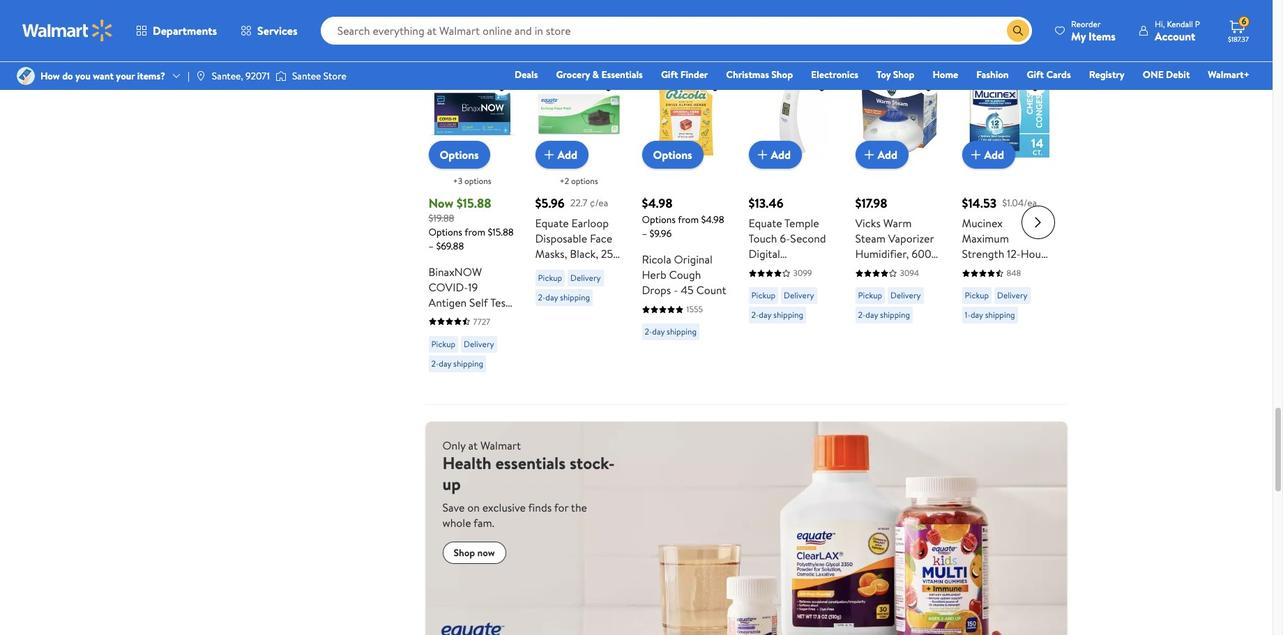 Task type: vqa. For each thing, say whether or not it's contained in the screenshot.
the S
no



Task type: describe. For each thing, give the bounding box(es) containing it.
reorder my items
[[1072, 18, 1116, 44]]

equate inside the $5.96 22.7 ¢/ea equate earloop disposable face masks, black, 25 count
[[535, 216, 569, 231]]

add to cart image for $17.98
[[861, 147, 878, 163]]

santee
[[292, 69, 321, 83]]

add to favorites list, binaxnow covid‐19 antigen self test, 1 pack, double, 2-count, at home covid-19 test, 2 tests image
[[494, 76, 510, 94]]

day down v150ryupc
[[866, 309, 878, 321]]

product group containing $14.53
[[962, 43, 1050, 399]]

home inside binaxnow covid‐19 antigen self test, 1 pack, double, 2- count, at home covid-19 test, 2 tests
[[476, 325, 506, 341]]

only
[[443, 438, 466, 454]]

Walmart Site-Wide search field
[[321, 17, 1032, 45]]

tests
[[429, 356, 453, 372]]

delivery for $17.98
[[891, 290, 921, 301]]

12-
[[1007, 246, 1021, 262]]

product group containing $17.98
[[856, 43, 943, 399]]

exclusive
[[483, 500, 526, 516]]

6 $187.37
[[1228, 15, 1249, 44]]

deals link
[[509, 67, 544, 82]]

Search search field
[[321, 17, 1032, 45]]

binaxnow
[[429, 264, 482, 279]]

add to favorites list, ricola original herb cough drops - 45 count image
[[707, 76, 724, 94]]

 image for santee, 92071
[[195, 70, 206, 82]]

essentials
[[602, 68, 643, 82]]

¢/ea
[[590, 196, 608, 210]]

2- down v150ryupc
[[858, 309, 866, 321]]

1-
[[965, 309, 971, 321]]

3099
[[794, 267, 812, 279]]

gift finder link
[[655, 67, 715, 82]]

gift for gift finder
[[661, 68, 678, 82]]

my
[[1072, 28, 1086, 44]]

cough
[[669, 267, 701, 283]]

equate earloop disposable face masks, black, 25 count image
[[535, 71, 623, 158]]

how do you want your items?
[[40, 69, 165, 83]]

+2
[[560, 175, 569, 187]]

walmart
[[481, 438, 521, 454]]

delivery down 'black,'
[[571, 272, 601, 284]]

equate inside $13.46 equate temple touch 6-second digital thermometer
[[749, 216, 782, 231]]

santee,
[[212, 69, 243, 83]]

pickup down masks,
[[538, 272, 562, 284]]

options inside the now $15.88 $19.88 options from $15.88 – $69.88
[[429, 225, 463, 239]]

now $15.88 $19.88 options from $15.88 – $69.88
[[429, 195, 514, 253]]

2
[[505, 341, 511, 356]]

1-day shipping
[[965, 309, 1015, 321]]

toy
[[877, 68, 891, 82]]

2- down thermometer
[[752, 309, 759, 321]]

0 horizontal spatial $4.98
[[642, 195, 673, 212]]

gift for gift cards
[[1027, 68, 1044, 82]]

7727
[[473, 316, 490, 328]]

kendall
[[1167, 18, 1194, 30]]

seller for $13.46
[[773, 50, 792, 62]]

product group containing $5.96
[[535, 43, 623, 399]]

white,
[[882, 262, 914, 277]]

6-
[[780, 231, 791, 246]]

binaxnow covid‐19 antigen self test, 1 pack, double, 2- count, at home covid-19 test, 2 tests
[[429, 264, 513, 372]]

product group containing $13.46
[[749, 43, 836, 399]]

add to favorites list, mucinex maximum strength 12-hour chest congestion expectorant tablets, 14 count image
[[1027, 76, 1044, 94]]

cards
[[1047, 68, 1071, 82]]

848
[[1007, 267, 1022, 279]]

 image for santee store
[[275, 69, 287, 83]]

items?
[[137, 69, 165, 83]]

0 vertical spatial test,
[[490, 295, 513, 310]]

humidifier,
[[856, 246, 909, 262]]

2- down drops
[[645, 326, 652, 338]]

hour
[[1021, 246, 1045, 262]]

$19.88
[[429, 211, 454, 225]]

3094
[[900, 267, 919, 279]]

registry
[[1089, 68, 1125, 82]]

pickup for $14.53
[[965, 290, 989, 301]]

santee, 92071
[[212, 69, 270, 83]]

1 vertical spatial $4.98
[[701, 213, 725, 227]]

pickup for $13.46
[[752, 290, 776, 301]]

0 vertical spatial $15.88
[[457, 195, 492, 212]]

&
[[593, 68, 599, 82]]

0 horizontal spatial your
[[116, 69, 135, 83]]

19 inside binaxnow covid‐19 antigen self test, 1 pack, double, 2- count, at home covid-19 test, 2 tests
[[468, 341, 478, 356]]

expectorant
[[962, 277, 1022, 292]]

600
[[912, 246, 932, 262]]

herb
[[642, 267, 667, 283]]

add button for $13.46
[[749, 141, 802, 169]]

1 horizontal spatial your
[[460, 16, 487, 35]]

steam
[[856, 231, 886, 246]]

0 horizontal spatial shop
[[454, 546, 475, 560]]

mucinex maximum strength 12-hour chest congestion expectorant tablets, 14 count image
[[962, 71, 1050, 158]]

christmas shop
[[726, 68, 793, 82]]

2-day shipping down v150ryupc
[[858, 309, 910, 321]]

on
[[468, 500, 480, 516]]

sq
[[856, 262, 866, 277]]

2-day shipping down 1555
[[645, 326, 697, 338]]

day down tablets,
[[971, 309, 983, 321]]

thermometer
[[749, 262, 816, 277]]

92071
[[246, 69, 270, 83]]

delivery down 7727
[[464, 338, 494, 350]]

ricola original herb cough drops - 45 count
[[642, 252, 727, 298]]

chest
[[962, 262, 991, 277]]

covid-
[[490, 16, 530, 35]]

shipping down 'black,'
[[560, 292, 590, 304]]

symptoms
[[546, 16, 608, 35]]

shop for christmas shop
[[772, 68, 793, 82]]

45
[[681, 283, 694, 298]]

from inside "$4.98 options from $4.98 – $9.96"
[[678, 213, 699, 227]]

– inside the now $15.88 $19.88 options from $15.88 – $69.88
[[429, 239, 434, 253]]

$5.96 22.7 ¢/ea equate earloop disposable face masks, black, 25 count
[[535, 195, 613, 277]]

grocery & essentials link
[[550, 67, 649, 82]]

$1.04/ea
[[1003, 196, 1037, 210]]

+3
[[453, 175, 463, 187]]

one debit
[[1143, 68, 1190, 82]]

maximum
[[962, 231, 1009, 246]]

fam.
[[474, 516, 495, 531]]

– inside "$4.98 options from $4.98 – $9.96"
[[642, 227, 647, 241]]

day down masks,
[[546, 292, 558, 304]]

1 add button from the left
[[535, 141, 589, 169]]

grocery & essentials
[[556, 68, 643, 82]]

account
[[1155, 28, 1196, 44]]

add for $13.46
[[771, 147, 791, 162]]

search icon image
[[1013, 25, 1024, 36]]

only at walmart health essentials stock- up save on exclusive finds for the whole fam.
[[443, 438, 615, 531]]

ricola
[[642, 252, 672, 267]]

walmart+ link
[[1202, 67, 1256, 82]]

options up +3
[[440, 147, 479, 163]]

options for now $15.88
[[465, 175, 491, 187]]

registry link
[[1083, 67, 1131, 82]]

want
[[93, 69, 114, 83]]

at
[[462, 325, 473, 341]]

1 add from the left
[[558, 147, 578, 162]]

health
[[443, 451, 492, 475]]

shipping down covid- on the left bottom of page
[[453, 358, 483, 369]]

delivery for $14.53
[[998, 290, 1028, 301]]

from inside the now $15.88 $19.88 options from $15.88 – $69.88
[[465, 225, 486, 239]]

0 vertical spatial home
[[933, 68, 959, 82]]

now
[[429, 195, 454, 212]]

2- down masks,
[[538, 292, 546, 304]]

items
[[1089, 28, 1116, 44]]

ft,
[[869, 262, 880, 277]]

1 vertical spatial test,
[[480, 341, 503, 356]]

2- inside binaxnow covid‐19 antigen self test, 1 pack, double, 2- count, at home covid-19 test, 2 tests
[[503, 310, 513, 325]]

best for $4.98
[[648, 50, 664, 62]]

you
[[75, 69, 91, 83]]

congestion
[[994, 262, 1049, 277]]

shipping down 1555
[[667, 326, 697, 338]]

options link for now
[[429, 141, 490, 169]]

add to cart image for $13.46
[[754, 147, 771, 163]]

count inside "$14.53 $1.04/ea mucinex maximum strength 12-hour chest congestion expectorant tablets, 14 count"
[[1014, 292, 1045, 308]]

reorder
[[1072, 18, 1101, 30]]

departments
[[153, 23, 217, 38]]

$9.96
[[650, 227, 672, 241]]

whole
[[443, 516, 471, 531]]

home link
[[927, 67, 965, 82]]

add button for $17.98
[[856, 141, 909, 169]]

options link for $4.98
[[642, 141, 704, 169]]



Task type: locate. For each thing, give the bounding box(es) containing it.
save
[[443, 500, 465, 516]]

1 equate from the left
[[535, 216, 569, 231]]

3 add button from the left
[[856, 141, 909, 169]]

2- down covid- on the left bottom of page
[[431, 358, 439, 369]]

earloop
[[572, 216, 609, 231]]

best seller for $17.98
[[861, 50, 899, 62]]

count inside the $5.96 22.7 ¢/ea equate earloop disposable face masks, black, 25 count
[[535, 262, 566, 277]]

add to favorites list, equate temple touch 6-second digital thermometer image
[[814, 76, 830, 94]]

add to cart image
[[541, 147, 558, 163], [968, 147, 985, 163]]

$15.88 down "+3 options" on the top left
[[457, 195, 492, 212]]

drops
[[642, 283, 671, 298]]

1 horizontal spatial $4.98
[[701, 213, 725, 227]]

0 vertical spatial $4.98
[[642, 195, 673, 212]]

pickup down ft,
[[858, 290, 882, 301]]

1 horizontal spatial gift
[[1027, 68, 1044, 82]]

2-day shipping down masks,
[[538, 292, 590, 304]]

$17.98
[[856, 195, 888, 212]]

3 add from the left
[[878, 147, 898, 162]]

black,
[[570, 246, 599, 262]]

shop inside 'link'
[[772, 68, 793, 82]]

1 product group from the left
[[429, 43, 516, 399]]

one debit link
[[1137, 67, 1197, 82]]

1 horizontal spatial add to cart image
[[968, 147, 985, 163]]

options inside "$4.98 options from $4.98 – $9.96"
[[642, 213, 676, 227]]

3 product group from the left
[[642, 43, 729, 399]]

fashion link
[[970, 67, 1015, 82]]

options up "$4.98 options from $4.98 – $9.96"
[[653, 147, 692, 163]]

home
[[933, 68, 959, 82], [476, 325, 506, 341]]

add button up $14.53
[[962, 141, 1016, 169]]

strength
[[962, 246, 1005, 262]]

6 product group from the left
[[962, 43, 1050, 399]]

options for $5.96
[[571, 175, 598, 187]]

2 equate from the left
[[749, 216, 782, 231]]

0 horizontal spatial from
[[465, 225, 486, 239]]

0 horizontal spatial –
[[429, 239, 434, 253]]

shop
[[772, 68, 793, 82], [893, 68, 915, 82], [454, 546, 475, 560]]

covid-
[[429, 341, 468, 356]]

 image right 92071
[[275, 69, 287, 83]]

add to cart image up $17.98
[[861, 147, 878, 163]]

day down covid- on the left bottom of page
[[439, 358, 451, 369]]

second
[[791, 231, 826, 246]]

2 best from the left
[[648, 50, 664, 62]]

19
[[530, 16, 543, 35], [468, 341, 478, 356]]

$13.46 equate temple touch 6-second digital thermometer
[[749, 195, 826, 277]]

add up $17.98
[[878, 147, 898, 162]]

$4.98 up original
[[701, 213, 725, 227]]

product group containing now $15.88
[[429, 43, 516, 399]]

$4.98 up $9.96
[[642, 195, 673, 212]]

add to cart image up $14.53
[[968, 147, 985, 163]]

count down disposable on the top
[[535, 262, 566, 277]]

vicks warm steam vaporizer humidifier, 600 sq ft, white, v150ryupc image
[[856, 71, 943, 158]]

seller up the toy
[[879, 50, 899, 62]]

$5.96
[[535, 195, 565, 212]]

best up deals link
[[541, 50, 557, 62]]

your right want
[[116, 69, 135, 83]]

4 seller from the left
[[879, 50, 899, 62]]

christmas shop link
[[720, 67, 800, 82]]

|
[[188, 69, 190, 83]]

$69.88
[[436, 239, 464, 253]]

0 horizontal spatial add to cart image
[[541, 147, 558, 163]]

shop right the toy
[[893, 68, 915, 82]]

options up ricola on the right
[[642, 213, 676, 227]]

add button for $14.53
[[962, 141, 1016, 169]]

add up the $13.46
[[771, 147, 791, 162]]

1 vertical spatial home
[[476, 325, 506, 341]]

5 product group from the left
[[856, 43, 943, 399]]

disposable
[[535, 231, 587, 246]]

0 horizontal spatial 19
[[468, 341, 478, 356]]

seller for $4.98
[[666, 50, 685, 62]]

how
[[40, 69, 60, 83]]

2 add to cart image from the left
[[861, 147, 878, 163]]

2 seller from the left
[[666, 50, 685, 62]]

shop now link
[[443, 542, 506, 564]]

shipping down 14
[[985, 309, 1015, 321]]

seller
[[559, 50, 579, 62], [666, 50, 685, 62], [773, 50, 792, 62], [879, 50, 899, 62]]

22.7
[[570, 196, 588, 210]]

1 seller from the left
[[559, 50, 579, 62]]

2-day shipping down covid- on the left bottom of page
[[431, 358, 483, 369]]

departments button
[[124, 14, 229, 47]]

add button
[[535, 141, 589, 169], [749, 141, 802, 169], [856, 141, 909, 169], [962, 141, 1016, 169]]

christmas
[[726, 68, 769, 82]]

– left the $69.88
[[429, 239, 434, 253]]

hi,
[[1155, 18, 1165, 30]]

$14.53
[[962, 195, 997, 212]]

4 product group from the left
[[749, 43, 836, 399]]

count inside ricola original herb cough drops - 45 count
[[697, 283, 727, 298]]

delivery down "848"
[[998, 290, 1028, 301]]

add to cart image up the $13.46
[[754, 147, 771, 163]]

options link up +3
[[429, 141, 490, 169]]

1 horizontal spatial equate
[[749, 216, 782, 231]]

services
[[257, 23, 298, 38]]

best up the toy
[[861, 50, 877, 62]]

delivery for $13.46
[[784, 290, 814, 301]]

1 add to cart image from the left
[[541, 147, 558, 163]]

add to cart image for $5.96
[[541, 147, 558, 163]]

2 horizontal spatial shop
[[893, 68, 915, 82]]

19 down 7727
[[468, 341, 478, 356]]

add button up +2
[[535, 141, 589, 169]]

1 best from the left
[[541, 50, 557, 62]]

p
[[1196, 18, 1201, 30]]

count,
[[429, 325, 459, 341]]

0 horizontal spatial options
[[465, 175, 491, 187]]

day down thermometer
[[759, 309, 772, 321]]

from
[[678, 213, 699, 227], [465, 225, 486, 239]]

1 horizontal spatial home
[[933, 68, 959, 82]]

best for $13.46
[[754, 50, 771, 62]]

gift left finder
[[661, 68, 678, 82]]

1 horizontal spatial count
[[697, 283, 727, 298]]

from right the $69.88
[[465, 225, 486, 239]]

1 best seller from the left
[[541, 50, 579, 62]]

digital
[[749, 246, 780, 262]]

25
[[601, 246, 613, 262]]

product group containing $4.98
[[642, 43, 729, 399]]

1 horizontal spatial  image
[[275, 69, 287, 83]]

2-
[[538, 292, 546, 304], [752, 309, 759, 321], [858, 309, 866, 321], [503, 310, 513, 325], [645, 326, 652, 338], [431, 358, 439, 369]]

2 options link from the left
[[642, 141, 704, 169]]

toy shop
[[877, 68, 915, 82]]

0 horizontal spatial options link
[[429, 141, 490, 169]]

2- right double,
[[503, 310, 513, 325]]

delivery down 3099
[[784, 290, 814, 301]]

equate down $5.96
[[535, 216, 569, 231]]

options right +3
[[465, 175, 491, 187]]

ricola original herb cough drops - 45 count image
[[642, 71, 729, 158]]

add to cart image up $5.96
[[541, 147, 558, 163]]

pickup
[[538, 272, 562, 284], [752, 290, 776, 301], [858, 290, 882, 301], [965, 290, 989, 301], [431, 338, 456, 350]]

shipping
[[560, 292, 590, 304], [774, 309, 804, 321], [880, 309, 910, 321], [985, 309, 1015, 321], [667, 326, 697, 338], [453, 358, 483, 369]]

seller up the gift finder
[[666, 50, 685, 62]]

temple
[[785, 216, 819, 231]]

1 add to cart image from the left
[[754, 147, 771, 163]]

now
[[478, 546, 495, 560]]

add button up $17.98
[[856, 141, 909, 169]]

equate temple touch 6-second digital thermometer image
[[749, 71, 836, 158]]

face
[[590, 231, 613, 246]]

1 horizontal spatial –
[[642, 227, 647, 241]]

1 vertical spatial your
[[116, 69, 135, 83]]

add to favorites list, equate earloop disposable face masks, black, 25 count image
[[600, 76, 617, 94]]

shipping down 3099
[[774, 309, 804, 321]]

 image
[[17, 67, 35, 85]]

best seller up "grocery"
[[541, 50, 579, 62]]

covid‐19
[[429, 279, 478, 295]]

best seller for $13.46
[[754, 50, 792, 62]]

options link up "$4.98 options from $4.98 – $9.96"
[[642, 141, 704, 169]]

add button up the $13.46
[[749, 141, 802, 169]]

 image right |
[[195, 70, 206, 82]]

gift left 'cards'
[[1027, 68, 1044, 82]]

delivery down 3094
[[891, 290, 921, 301]]

shop right christmas
[[772, 68, 793, 82]]

up
[[443, 472, 461, 496]]

v150ryupc
[[856, 277, 915, 292]]

3 best from the left
[[754, 50, 771, 62]]

double,
[[463, 310, 501, 325]]

treat your covid-19 symptoms
[[426, 16, 608, 35]]

1 horizontal spatial from
[[678, 213, 699, 227]]

best seller up the toy
[[861, 50, 899, 62]]

options
[[465, 175, 491, 187], [571, 175, 598, 187]]

test,
[[490, 295, 513, 310], [480, 341, 503, 356]]

add for $17.98
[[878, 147, 898, 162]]

0 horizontal spatial add to cart image
[[754, 147, 771, 163]]

pickup for $17.98
[[858, 290, 882, 301]]

6
[[1242, 15, 1247, 27]]

0 vertical spatial 19
[[530, 16, 543, 35]]

shop for toy shop
[[893, 68, 915, 82]]

– left $9.96
[[642, 227, 647, 241]]

seller up "grocery"
[[559, 50, 579, 62]]

0 horizontal spatial  image
[[195, 70, 206, 82]]

do
[[62, 69, 73, 83]]

0 horizontal spatial count
[[535, 262, 566, 277]]

2 options from the left
[[571, 175, 598, 187]]

3 best seller from the left
[[754, 50, 792, 62]]

add to favorites list, vicks warm steam vaporizer humidifier, 600 sq ft, white, v150ryupc image
[[920, 76, 937, 94]]

$15.88 right the $69.88
[[488, 225, 514, 239]]

gift inside gift cards link
[[1027, 68, 1044, 82]]

day down drops
[[652, 326, 665, 338]]

 image
[[275, 69, 287, 83], [195, 70, 206, 82]]

4 best seller from the left
[[861, 50, 899, 62]]

binaxnow covid‐19 antigen self test, 1 pack, double, 2-count, at home covid-19 test, 2 tests image
[[429, 71, 516, 158]]

best seller for $4.98
[[648, 50, 685, 62]]

home right at
[[476, 325, 506, 341]]

1 options from the left
[[465, 175, 491, 187]]

test, right self
[[490, 295, 513, 310]]

4 add button from the left
[[962, 141, 1016, 169]]

2 horizontal spatial count
[[1014, 292, 1045, 308]]

add to cart image for $14.53
[[968, 147, 985, 163]]

add up $14.53
[[985, 147, 1005, 162]]

1 gift from the left
[[661, 68, 678, 82]]

2-day shipping down thermometer
[[752, 309, 804, 321]]

seller for $17.98
[[879, 50, 899, 62]]

best for $17.98
[[861, 50, 877, 62]]

fashion
[[977, 68, 1009, 82]]

count right 14
[[1014, 292, 1045, 308]]

3 seller from the left
[[773, 50, 792, 62]]

from right $9.96
[[678, 213, 699, 227]]

$187.37
[[1228, 34, 1249, 44]]

1 horizontal spatial add to cart image
[[861, 147, 878, 163]]

pickup up tests
[[431, 338, 456, 350]]

options down now
[[429, 225, 463, 239]]

0 horizontal spatial gift
[[661, 68, 678, 82]]

best up christmas shop
[[754, 50, 771, 62]]

store
[[324, 69, 347, 83]]

mucinex
[[962, 216, 1003, 231]]

seller up christmas shop
[[773, 50, 792, 62]]

2 best seller from the left
[[648, 50, 685, 62]]

pickup down thermometer
[[752, 290, 776, 301]]

options right +2
[[571, 175, 598, 187]]

shop left now
[[454, 546, 475, 560]]

santee store
[[292, 69, 347, 83]]

shipping down v150ryupc
[[880, 309, 910, 321]]

19 left 'symptoms'
[[530, 16, 543, 35]]

electronics
[[811, 68, 859, 82]]

2 add to cart image from the left
[[968, 147, 985, 163]]

1 horizontal spatial shop
[[772, 68, 793, 82]]

equate
[[535, 216, 569, 231], [749, 216, 782, 231]]

walmart image
[[22, 20, 113, 42]]

add up +2
[[558, 147, 578, 162]]

4 best from the left
[[861, 50, 877, 62]]

best seller
[[541, 50, 579, 62], [648, 50, 685, 62], [754, 50, 792, 62], [861, 50, 899, 62]]

gift inside "gift finder" link
[[661, 68, 678, 82]]

1 vertical spatial 19
[[468, 341, 478, 356]]

best down walmart site-wide search field
[[648, 50, 664, 62]]

1 options link from the left
[[429, 141, 490, 169]]

2 add button from the left
[[749, 141, 802, 169]]

next slide for product carousel list image
[[1022, 206, 1055, 239]]

options
[[440, 147, 479, 163], [653, 147, 692, 163], [642, 213, 676, 227], [429, 225, 463, 239]]

1 horizontal spatial options
[[571, 175, 598, 187]]

2 gift from the left
[[1027, 68, 1044, 82]]

2 product group from the left
[[535, 43, 623, 399]]

gift finder
[[661, 68, 708, 82]]

product group
[[429, 43, 516, 399], [535, 43, 623, 399], [642, 43, 729, 399], [749, 43, 836, 399], [856, 43, 943, 399], [962, 43, 1050, 399]]

1 horizontal spatial 19
[[530, 16, 543, 35]]

your right treat
[[460, 16, 487, 35]]

0 horizontal spatial equate
[[535, 216, 569, 231]]

add to cart image
[[754, 147, 771, 163], [861, 147, 878, 163]]

2 add from the left
[[771, 147, 791, 162]]

count right 45 on the top of the page
[[697, 283, 727, 298]]

$14.53 $1.04/ea mucinex maximum strength 12-hour chest congestion expectorant tablets, 14 count
[[962, 195, 1049, 308]]

equate down the $13.46
[[749, 216, 782, 231]]

-
[[674, 283, 678, 298]]

pickup up "1-"
[[965, 290, 989, 301]]

0 vertical spatial your
[[460, 16, 487, 35]]

4 add from the left
[[985, 147, 1005, 162]]

add for $14.53
[[985, 147, 1005, 162]]

best seller up christmas shop
[[754, 50, 792, 62]]

1 vertical spatial $15.88
[[488, 225, 514, 239]]

test, left 2
[[480, 341, 503, 356]]

0 horizontal spatial home
[[476, 325, 506, 341]]

essentials
[[496, 451, 566, 475]]

1 horizontal spatial options link
[[642, 141, 704, 169]]

best seller up the gift finder
[[648, 50, 685, 62]]

home left fashion link
[[933, 68, 959, 82]]

for
[[554, 500, 569, 516]]

rollback
[[434, 50, 465, 62]]

1555
[[687, 304, 703, 315]]



